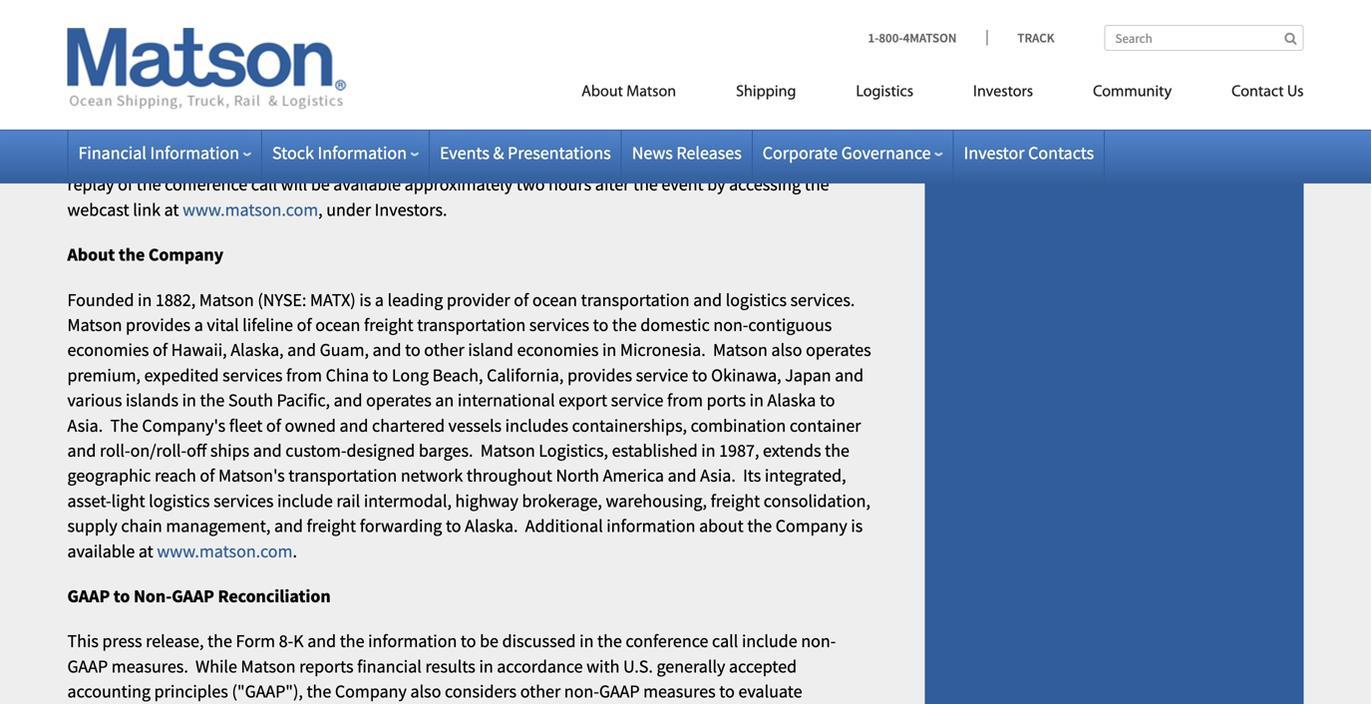 Task type: locate. For each thing, give the bounding box(es) containing it.
search image
[[1285, 32, 1297, 45]]

be inside registered participants will receive the conference call dial-in number and a unique pin code to access the live event.  while not required, it is recommended you join 10 minutes prior to the event starting time.  a replay of the conference call will be available approximately two hours after the event by accessing the webcast link at
[[311, 173, 330, 196]]

the up the company's
[[200, 389, 225, 411]]

1 vertical spatial www.matson.com
[[157, 540, 293, 562]]

in down 'okinawa,'
[[750, 389, 764, 411]]

about inside top menu 'navigation'
[[581, 84, 623, 100]]

services up south
[[223, 364, 283, 386]]

0 horizontal spatial ocean
[[315, 314, 360, 336]]

hawaii
[[171, 339, 223, 361]]

may
[[161, 33, 193, 55]]

while inside this press release, the form 8-k and the information to be discussed in the conference call include non- gaap measures.  while matson reports financial results in accordance with
[[196, 655, 237, 678]]

matson inside this press release, the form 8-k and the information to be discussed in the conference call include non- gaap measures.  while matson reports financial results in accordance with
[[241, 655, 296, 678]]

the inside founded in 1882, matson (nyse: matx) is a leading provider of ocean transportation and logistics services. matson provides a vital lifeline of ocean freight transportation services to the domestic non-contiguous economies of
[[612, 314, 637, 336]]

1 vertical spatial at
[[138, 540, 153, 562]]

1 horizontal spatial alaska
[[767, 389, 816, 411]]

0 horizontal spatial logistics
[[539, 439, 604, 462]]

alaska down japan
[[767, 389, 816, 411]]

the
[[281, 33, 306, 55], [331, 123, 355, 145], [832, 123, 857, 145], [649, 148, 674, 171], [136, 173, 161, 196], [633, 173, 658, 196], [805, 173, 829, 196], [119, 243, 145, 266], [612, 314, 637, 336], [200, 389, 225, 411], [825, 439, 850, 462], [747, 515, 772, 537], [207, 630, 232, 652], [340, 630, 365, 652], [597, 630, 622, 652], [307, 680, 331, 703]]

include up accepted
[[742, 630, 798, 652]]

shipping
[[736, 84, 796, 100]]

economies inside , and to other island economies in micronesia.  matson also operates premium, expedited services from
[[517, 339, 599, 361]]

gaap to non-gaap reconciliation
[[67, 585, 331, 607]]

gaap
[[67, 585, 110, 607], [172, 585, 214, 607], [67, 655, 108, 678], [599, 680, 640, 703]]

matson down founded
[[67, 314, 122, 336]]

to up results
[[461, 630, 476, 652]]

1 horizontal spatial also
[[771, 339, 802, 361]]

0 vertical spatial include
[[277, 490, 333, 512]]

and up matson's
[[253, 439, 282, 462]]

1 vertical spatial company
[[776, 515, 847, 537]]

2 vertical spatial company
[[335, 680, 407, 703]]

conference up the generally
[[626, 630, 709, 652]]

non-
[[713, 314, 748, 336], [801, 630, 836, 652], [564, 680, 599, 703]]

transportation inside , established in 1987, extends the geographic reach of matson's transportation network throughout
[[288, 464, 397, 487]]

1 horizontal spatial other
[[520, 680, 561, 703]]

event down the pin
[[678, 148, 720, 171]]

gaap down with
[[599, 680, 640, 703]]

to inside this press release, the form 8-k and the information to be discussed in the conference call include non- gaap measures.  while matson reports financial results in accordance with
[[461, 630, 476, 652]]

provides down 1882,
[[126, 314, 191, 336]]

transportation
[[581, 289, 690, 311], [417, 314, 526, 336], [288, 464, 397, 487]]

1 vertical spatial will
[[281, 173, 307, 196]]

prior
[[590, 148, 626, 171]]

1 vertical spatial other
[[520, 680, 561, 703]]

available down supply
[[67, 540, 135, 562]]

2 horizontal spatial is
[[851, 515, 863, 537]]

be up generally accepted accounting principles ("gaap"), the company also considers other non-gaap measures to evaluat
[[480, 630, 499, 652]]

2 vertical spatial is
[[851, 515, 863, 537]]

the up the a
[[832, 123, 857, 145]]

and inside and various islands in the
[[835, 364, 864, 386]]

0 vertical spatial also
[[771, 339, 802, 361]]

0 vertical spatial be
[[311, 173, 330, 196]]

www.matson.com down management,
[[157, 540, 293, 562]]

also down results
[[410, 680, 441, 703]]

1 horizontal spatial will
[[281, 173, 307, 196]]

2 vertical spatial freight
[[307, 515, 356, 537]]

www.matson.com for ,
[[183, 198, 318, 221]]

services up china to long beach, california , provides service to okinawa, japan
[[529, 314, 589, 336]]

1 horizontal spatial information
[[318, 142, 407, 164]]

0 vertical spatial freight
[[364, 314, 413, 336]]

2 economies from the left
[[517, 339, 599, 361]]

service
[[636, 364, 688, 386], [611, 389, 664, 411]]

freight up the about
[[711, 490, 760, 512]]

u.s.
[[623, 655, 653, 678]]

china
[[326, 364, 369, 386]]

10
[[504, 148, 522, 171]]

expedited
[[144, 364, 219, 386]]

available down recommended
[[333, 173, 401, 196]]

0 vertical spatial while
[[151, 148, 193, 171]]

is right matx)
[[359, 289, 371, 311]]

0 horizontal spatial be
[[311, 173, 330, 196]]

1 vertical spatial logistics
[[539, 439, 604, 462]]

extends
[[763, 439, 821, 462]]

1 horizontal spatial company
[[335, 680, 407, 703]]

starting
[[723, 148, 781, 171]]

2 horizontal spatial non-
[[801, 630, 836, 652]]

0 horizontal spatial information
[[150, 142, 239, 164]]

www.matson.com for .
[[157, 540, 293, 562]]

0 vertical spatial other
[[424, 339, 465, 361]]

information down warehousing,
[[607, 515, 696, 537]]

of down financial
[[118, 173, 133, 196]]

1 horizontal spatial transportation
[[417, 314, 526, 336]]

the down reports
[[307, 680, 331, 703]]

logistics inside logistics link
[[856, 84, 914, 100]]

ocean
[[532, 289, 577, 311], [315, 314, 360, 336]]

of inside to asia.  the company's fleet of owned and chartered vessels includes containerships, combination container and roll-on/roll-off ships and custom-designed barges.
[[266, 414, 281, 437]]

1 horizontal spatial from
[[667, 389, 703, 411]]

fleet
[[229, 414, 263, 437]]

the inside , established in 1987, extends the geographic reach of matson's transportation network throughout
[[825, 439, 850, 462]]

1-800-4matson link
[[868, 29, 987, 46]]

provides up export
[[567, 364, 632, 386]]

it
[[297, 148, 308, 171]]

call
[[396, 33, 422, 55], [445, 123, 471, 145], [251, 173, 277, 196], [712, 630, 738, 652]]

0 horizontal spatial at
[[138, 540, 153, 562]]

investor
[[964, 142, 1025, 164]]

pin
[[691, 123, 717, 145]]

1 vertical spatial non-
[[801, 630, 836, 652]]

0 vertical spatial available
[[333, 173, 401, 196]]

0 vertical spatial at
[[164, 198, 179, 221]]

0 vertical spatial will
[[244, 123, 270, 145]]

conference right for
[[309, 33, 392, 55]]

other up 'beach,'
[[424, 339, 465, 361]]

, up export
[[559, 364, 564, 386]]

0 horizontal spatial transportation
[[288, 464, 397, 487]]

results
[[425, 655, 476, 678]]

in right &
[[509, 123, 523, 145]]

register
[[197, 33, 253, 55]]

1 horizontal spatial available
[[333, 173, 401, 196]]

1 vertical spatial available
[[67, 540, 135, 562]]

.
[[293, 540, 297, 562]]

owned
[[285, 414, 336, 437]]

https://register.vevent.com/register/bi2405370e930a41939d6774bd4e7cc3dc
[[181, 78, 754, 100]]

additional
[[525, 515, 603, 537]]

company down consolidation,
[[776, 515, 847, 537]]

to up china to long beach, california , provides service to okinawa, japan
[[593, 314, 609, 336]]

north america
[[556, 464, 664, 487]]

gaap down this
[[67, 655, 108, 678]]

, up north america
[[604, 439, 608, 462]]

matson up the throughout
[[480, 439, 535, 462]]

0 vertical spatial ocean
[[532, 289, 577, 311]]

provides
[[126, 314, 191, 336], [567, 364, 632, 386]]

hours
[[549, 173, 592, 196]]

is inside registered participants will receive the conference call dial-in number and a unique pin code to access the live event.  while not required, it is recommended you join 10 minutes prior to the event starting time.  a replay of the conference call will be available approximately two hours after the event by accessing the webcast link at
[[311, 148, 323, 171]]

america
[[603, 464, 664, 487]]

roll-
[[100, 439, 130, 462]]

1 vertical spatial while
[[196, 655, 237, 678]]

of inside registered participants will receive the conference call dial-in number and a unique pin code to access the live event.  while not required, it is recommended you join 10 minutes prior to the event starting time.  a replay of the conference call will be available approximately two hours after the event by accessing the webcast link at
[[118, 173, 133, 196]]

japan
[[785, 364, 831, 386]]

company down financial
[[335, 680, 407, 703]]

a inside registered participants will receive the conference call dial-in number and a unique pin code to access the live event.  while not required, it is recommended you join 10 minutes prior to the event starting time.  a replay of the conference call will be available approximately two hours after the event by accessing the webcast link at
[[622, 123, 631, 145]]

company
[[149, 243, 223, 266], [776, 515, 847, 537], [335, 680, 407, 703]]

www.matson.com link down management,
[[157, 540, 293, 562]]

1 horizontal spatial provides
[[567, 364, 632, 386]]

be
[[311, 173, 330, 196], [480, 630, 499, 652]]

financial
[[357, 655, 422, 678]]

and up "domestic"
[[693, 289, 722, 311]]

0 vertical spatial about
[[581, 84, 623, 100]]

to down "highway" at the left
[[446, 515, 461, 537]]

the right for
[[281, 33, 306, 55]]

will up 'required,' at the left of page
[[244, 123, 270, 145]]

service down "domestic"
[[636, 364, 688, 386]]

in up the company's
[[182, 389, 196, 411]]

company's
[[142, 414, 226, 437]]

logistics up north
[[539, 439, 604, 462]]

0 horizontal spatial non-
[[564, 680, 599, 703]]

logistics down 800-
[[856, 84, 914, 100]]

stock information link
[[272, 142, 419, 164]]

event down news releases
[[662, 173, 704, 196]]

in up 'considers'
[[479, 655, 493, 678]]

the down unique
[[649, 148, 674, 171]]

0 vertical spatial non-
[[713, 314, 748, 336]]

2 information from the left
[[318, 142, 407, 164]]

about for about the company
[[67, 243, 115, 266]]

1 vertical spatial information
[[368, 630, 457, 652]]

non-
[[134, 585, 172, 607]]

0 vertical spatial operates
[[806, 339, 871, 361]]

0 horizontal spatial about
[[67, 243, 115, 266]]

access
[[780, 123, 829, 145]]

transportation up "domestic"
[[581, 289, 690, 311]]

0 horizontal spatial also
[[410, 680, 441, 703]]

1-800-4matson
[[868, 29, 957, 46]]

in inside registered participants will receive the conference call dial-in number and a unique pin code to access the live event.  while not required, it is recommended you join 10 minutes prior to the event starting time.  a replay of the conference call will be available approximately two hours after the event by accessing the webcast link at
[[509, 123, 523, 145]]

about matson link
[[552, 74, 706, 115]]

0 horizontal spatial logistics
[[149, 490, 210, 512]]

0 horizontal spatial include
[[277, 490, 333, 512]]

0 vertical spatial a
[[622, 123, 631, 145]]

accounting
[[67, 680, 151, 703]]

economies up china to long beach, california , provides service to okinawa, japan
[[517, 339, 599, 361]]

1882,
[[155, 289, 196, 311]]

1 vertical spatial about
[[67, 243, 115, 266]]

also inside , and to other island economies in micronesia.  matson also operates premium, expedited services from
[[771, 339, 802, 361]]

include left rail
[[277, 490, 333, 512]]

other
[[424, 339, 465, 361], [520, 680, 561, 703]]

freight inside founded in 1882, matson (nyse: matx) is a leading provider of ocean transportation and logistics services. matson provides a vital lifeline of ocean freight transportation services to the domestic non-contiguous economies of
[[364, 314, 413, 336]]

registered participants will receive the conference call dial-in number and a unique pin code to access the live event.  while not required, it is recommended you join 10 minutes prior to the event starting time.  a replay of the conference call will be available approximately two hours after the event by accessing the webcast link at
[[67, 123, 857, 221]]

other down accordance
[[520, 680, 561, 703]]

0 horizontal spatial from
[[286, 364, 322, 386]]

and up prior
[[590, 123, 618, 145]]

1 horizontal spatial information
[[607, 515, 696, 537]]

in inside founded in 1882, matson (nyse: matx) is a leading provider of ocean transportation and logistics services. matson provides a vital lifeline of ocean freight transportation services to the domestic non-contiguous economies of
[[138, 289, 152, 311]]

from inside , and to other island economies in micronesia.  matson also operates premium, expedited services from
[[286, 364, 322, 386]]

company up 1882,
[[149, 243, 223, 266]]

transportation down provider
[[417, 314, 526, 336]]

services inside founded in 1882, matson (nyse: matx) is a leading provider of ocean transportation and logistics services. matson provides a vital lifeline of ocean freight transportation services to the domestic non-contiguous economies of
[[529, 314, 589, 336]]

the left "domestic"
[[612, 314, 637, 336]]

at right the link
[[164, 198, 179, 221]]

1 horizontal spatial non-
[[713, 314, 748, 336]]

2 horizontal spatial company
[[776, 515, 847, 537]]

1 vertical spatial is
[[359, 289, 371, 311]]

0 vertical spatial company
[[149, 243, 223, 266]]

, up china at left
[[365, 339, 369, 361]]

0 horizontal spatial a
[[194, 314, 203, 336]]

gaap inside this press release, the form 8-k and the information to be discussed in the conference call include non- gaap measures.  while matson reports financial results in accordance with
[[67, 655, 108, 678]]

0 vertical spatial information
[[607, 515, 696, 537]]

the down container
[[825, 439, 850, 462]]

0 horizontal spatial provides
[[126, 314, 191, 336]]

registered
[[67, 123, 146, 145]]

("gaap"),
[[232, 680, 303, 703]]

1 horizontal spatial a
[[375, 289, 384, 311]]

0 vertical spatial services
[[529, 314, 589, 336]]

lifeline
[[242, 314, 293, 336]]

0 horizontal spatial is
[[311, 148, 323, 171]]

0 vertical spatial logistics
[[856, 84, 914, 100]]

1 economies from the left
[[67, 339, 149, 361]]

brokerage,
[[522, 490, 602, 512]]

1 horizontal spatial at
[[164, 198, 179, 221]]

operates up chartered
[[366, 389, 432, 411]]

economies up premium, in the left of the page
[[67, 339, 149, 361]]

0 horizontal spatial other
[[424, 339, 465, 361]]

2 vertical spatial transportation
[[288, 464, 397, 487]]

call left at:
[[396, 33, 422, 55]]

to down accepted
[[719, 680, 735, 703]]

0 vertical spatial from
[[286, 364, 322, 386]]

service up containerships,
[[611, 389, 664, 411]]

while up principles
[[196, 655, 237, 678]]

us
[[1287, 84, 1304, 100]]

generally accepted accounting principles ("gaap"), the company also considers other non-gaap measures to evaluat
[[67, 655, 859, 704]]

the right the about
[[747, 515, 772, 537]]

0 vertical spatial logistics
[[726, 289, 787, 311]]

company inside the and asia.  its integrated, asset-light logistics services include rail intermodal, highway brokerage, warehousing, freight consolidation, supply chain management, and freight forwarding to alaska.  additional information about the company is available at
[[776, 515, 847, 537]]

2 horizontal spatial transportation
[[581, 289, 690, 311]]

1 horizontal spatial about
[[581, 84, 623, 100]]

1 information from the left
[[150, 142, 239, 164]]

of down off
[[200, 464, 215, 487]]

will
[[244, 123, 270, 145], [281, 173, 307, 196]]

2 vertical spatial non-
[[564, 680, 599, 703]]

to
[[761, 123, 776, 145], [630, 148, 646, 171], [593, 314, 609, 336], [405, 339, 421, 361], [373, 364, 388, 386], [692, 364, 708, 386], [820, 389, 835, 411], [446, 515, 461, 537], [113, 585, 130, 607], [461, 630, 476, 652], [719, 680, 735, 703]]

management,
[[166, 515, 271, 537]]

logistics up contiguous
[[726, 289, 787, 311]]

in left 1882,
[[138, 289, 152, 311]]

www.matson.com down 'required,' at the left of page
[[183, 198, 318, 221]]

available inside registered participants will receive the conference call dial-in number and a unique pin code to access the live event.  while not required, it is recommended you join 10 minutes prior to the event starting time.  a replay of the conference call will be available approximately two hours after the event by accessing the webcast link at
[[333, 173, 401, 196]]

1 vertical spatial freight
[[711, 490, 760, 512]]

1 horizontal spatial be
[[480, 630, 499, 652]]

chain
[[121, 515, 162, 537]]

from left ports
[[667, 389, 703, 411]]

0 vertical spatial is
[[311, 148, 323, 171]]

, down lifeline
[[279, 339, 284, 361]]

0 horizontal spatial will
[[244, 123, 270, 145]]

1 vertical spatial services
[[223, 364, 283, 386]]

events & presentations
[[440, 142, 611, 164]]

event
[[678, 148, 720, 171], [662, 173, 704, 196]]

gaap inside generally accepted accounting principles ("gaap"), the company also considers other non-gaap measures to evaluat
[[599, 680, 640, 703]]

ocean up "guam"
[[315, 314, 360, 336]]

include
[[277, 490, 333, 512], [742, 630, 798, 652]]

presentations
[[508, 142, 611, 164]]

information for financial information
[[150, 142, 239, 164]]

0 horizontal spatial operates
[[366, 389, 432, 411]]

press
[[102, 630, 142, 652]]

designed
[[347, 439, 415, 462]]

0 horizontal spatial freight
[[307, 515, 356, 537]]

operates inside , and to other island economies in micronesia.  matson also operates premium, expedited services from
[[806, 339, 871, 361]]

about matson
[[581, 84, 676, 100]]

0 horizontal spatial information
[[368, 630, 457, 652]]

its
[[743, 464, 761, 487]]

of right provider
[[514, 289, 529, 311]]

and
[[590, 123, 618, 145], [693, 289, 722, 311], [287, 339, 316, 361], [373, 339, 401, 361], [835, 364, 864, 386], [334, 389, 363, 411], [340, 414, 368, 437], [67, 439, 96, 462], [253, 439, 282, 462], [668, 464, 697, 487], [274, 515, 303, 537], [307, 630, 336, 652]]

2 horizontal spatial a
[[622, 123, 631, 145]]

information up financial
[[368, 630, 457, 652]]

company inside generally accepted accounting principles ("gaap"), the company also considers other non-gaap measures to evaluat
[[335, 680, 407, 703]]

8-
[[279, 630, 293, 652]]

about the company
[[67, 243, 223, 266]]

the up with
[[597, 630, 622, 652]]

, up owned
[[326, 389, 330, 411]]

1 horizontal spatial include
[[742, 630, 798, 652]]

and asia.  its integrated, asset-light logistics services include rail intermodal, highway brokerage, warehousing, freight consolidation, supply chain management, and freight forwarding to alaska.  additional information about the company is available at
[[67, 464, 871, 562]]

of inside , established in 1987, extends the geographic reach of matson's transportation network throughout
[[200, 464, 215, 487]]

live
[[67, 148, 94, 171]]

1 vertical spatial also
[[410, 680, 441, 703]]

, established in 1987, extends the geographic reach of matson's transportation network throughout
[[67, 439, 850, 487]]

matson up 'okinawa,'
[[713, 339, 768, 361]]

a left leading at the left top
[[375, 289, 384, 311]]

1 horizontal spatial is
[[359, 289, 371, 311]]

1 vertical spatial alaska
[[767, 389, 816, 411]]

alaska down lifeline
[[231, 339, 279, 361]]

and right k
[[307, 630, 336, 652]]

1 horizontal spatial freight
[[364, 314, 413, 336]]

2 vertical spatial services
[[213, 490, 274, 512]]

south pacific , and operates an international export service from ports in alaska
[[228, 389, 816, 411]]

number
[[526, 123, 586, 145]]

of down (nyse:
[[297, 314, 312, 336]]

1 horizontal spatial logistics
[[726, 289, 787, 311]]

call up the generally
[[712, 630, 738, 652]]

1 vertical spatial ocean
[[315, 314, 360, 336]]

network
[[401, 464, 463, 487]]

in inside , and to other island economies in micronesia.  matson also operates premium, expedited services from
[[602, 339, 617, 361]]

1 horizontal spatial ocean
[[532, 289, 577, 311]]

receive
[[274, 123, 327, 145]]

None search field
[[1105, 25, 1304, 51]]

services down matson's
[[213, 490, 274, 512]]

investor contacts
[[964, 142, 1094, 164]]

1 vertical spatial logistics
[[149, 490, 210, 512]]



Task type: vqa. For each thing, say whether or not it's contained in the screenshot.
the leftmost Matson,
no



Task type: describe. For each thing, give the bounding box(es) containing it.
the up the link
[[136, 173, 161, 196]]

1 vertical spatial operates
[[366, 389, 432, 411]]

contact us link
[[1202, 74, 1304, 115]]

1 vertical spatial a
[[375, 289, 384, 311]]

at inside the and asia.  its integrated, asset-light logistics services include rail intermodal, highway brokerage, warehousing, freight consolidation, supply chain management, and freight forwarding to alaska.  additional information about the company is available at
[[138, 540, 153, 562]]

, down vital
[[223, 339, 227, 361]]

this
[[67, 630, 99, 652]]

to inside the and asia.  its integrated, asset-light logistics services include rail intermodal, highway brokerage, warehousing, freight consolidation, supply chain management, and freight forwarding to alaska.  additional information about the company is available at
[[446, 515, 461, 537]]

and inside registered participants will receive the conference call dial-in number and a unique pin code to access the live event.  while not required, it is recommended you join 10 minutes prior to the event starting time.  a replay of the conference call will be available approximately two hours after the event by accessing the webcast link at
[[590, 123, 618, 145]]

and inside this press release, the form 8-k and the information to be discussed in the conference call include non- gaap measures.  while matson reports financial results in accordance with
[[307, 630, 336, 652]]

accepted
[[729, 655, 797, 678]]

on/roll-
[[130, 439, 187, 462]]

investor contacts link
[[964, 142, 1094, 164]]

and up designed
[[340, 414, 368, 437]]

south
[[228, 389, 273, 411]]

to up ports
[[692, 364, 708, 386]]

financial
[[78, 142, 146, 164]]

other inside generally accepted accounting principles ("gaap"), the company also considers other non-gaap measures to evaluat
[[520, 680, 561, 703]]

asset-
[[67, 490, 111, 512]]

matson up vital
[[199, 289, 254, 311]]

, left "under"
[[318, 198, 323, 221]]

to inside , and to other island economies in micronesia.  matson also operates premium, expedited services from
[[405, 339, 421, 361]]

of up expedited
[[153, 339, 168, 361]]

0 vertical spatial transportation
[[581, 289, 690, 311]]

at:
[[426, 33, 445, 55]]

be inside this press release, the form 8-k and the information to be discussed in the conference call include non- gaap measures.  while matson reports financial results in accordance with
[[480, 630, 499, 652]]

1987,
[[719, 439, 759, 462]]

call inside this press release, the form 8-k and the information to be discussed in the conference call include non- gaap measures.  while matson reports financial results in accordance with
[[712, 630, 738, 652]]

conference down not
[[165, 173, 248, 196]]

stock
[[272, 142, 314, 164]]

track link
[[987, 29, 1055, 46]]

to asia.  the company's fleet of owned and chartered vessels includes containerships, combination container and roll-on/roll-off ships and custom-designed barges.
[[67, 389, 861, 462]]

pacific
[[277, 389, 326, 411]]

, inside , and to other island economies in micronesia.  matson also operates premium, expedited services from
[[365, 339, 369, 361]]

logistics link
[[826, 74, 943, 115]]

accordance
[[497, 655, 583, 678]]

about
[[699, 515, 744, 537]]

0 vertical spatial www.matson.com link
[[183, 198, 318, 221]]

matson inside , and to other island economies in micronesia.  matson also operates premium, expedited services from
[[713, 339, 768, 361]]

discussed
[[502, 630, 576, 652]]

china to long beach, california , provides service to okinawa, japan
[[326, 364, 831, 386]]

non- inside generally accepted accounting principles ("gaap"), the company also considers other non-gaap measures to evaluat
[[564, 680, 599, 703]]

0 vertical spatial event
[[678, 148, 720, 171]]

in inside , established in 1987, extends the geographic reach of matson's transportation network throughout
[[701, 439, 716, 462]]

to inside founded in 1882, matson (nyse: matx) is a leading provider of ocean transportation and logistics services. matson provides a vital lifeline of ocean freight transportation services to the domestic non-contiguous economies of
[[593, 314, 609, 336]]

k
[[293, 630, 304, 652]]

and left "guam"
[[287, 339, 316, 361]]

include inside the and asia.  its integrated, asset-light logistics services include rail intermodal, highway brokerage, warehousing, freight consolidation, supply chain management, and freight forwarding to alaska.  additional information about the company is available at
[[277, 490, 333, 512]]

(nyse:
[[258, 289, 306, 311]]

after
[[595, 173, 630, 196]]

to left long
[[373, 364, 388, 386]]

geographic
[[67, 464, 151, 487]]

logistics inside the and asia.  its integrated, asset-light logistics services include rail intermodal, highway brokerage, warehousing, freight consolidation, supply chain management, and freight forwarding to alaska.  additional information about the company is available at
[[149, 490, 210, 512]]

www.matson.com , under investors.
[[183, 198, 447, 221]]

to right prior
[[630, 148, 646, 171]]

financial information link
[[78, 142, 251, 164]]

rail
[[336, 490, 360, 512]]

conference inside this press release, the form 8-k and the information to be discussed in the conference call include non- gaap measures.  while matson reports financial results in accordance with
[[626, 630, 709, 652]]

and inside , and to other island economies in micronesia.  matson also operates premium, expedited services from
[[373, 339, 401, 361]]

california
[[487, 364, 559, 386]]

to inside to asia.  the company's fleet of owned and chartered vessels includes containerships, combination container and roll-on/roll-off ships and custom-designed barges.
[[820, 389, 835, 411]]

news releases link
[[632, 142, 742, 164]]

about for about matson
[[581, 84, 623, 100]]

the down news
[[633, 173, 658, 196]]

while inside registered participants will receive the conference call dial-in number and a unique pin code to access the live event.  while not required, it is recommended you join 10 minutes prior to the event starting time.  a replay of the conference call will be available approximately two hours after the event by accessing the webcast link at
[[151, 148, 193, 171]]

an
[[435, 389, 454, 411]]

the
[[110, 414, 138, 437]]

export
[[559, 389, 607, 411]]

is inside founded in 1882, matson (nyse: matx) is a leading provider of ocean transportation and logistics services. matson provides a vital lifeline of ocean freight transportation services to the domestic non-contiguous economies of
[[359, 289, 371, 311]]

accessing
[[729, 173, 801, 196]]

logistics inside founded in 1882, matson (nyse: matx) is a leading provider of ocean transportation and logistics services. matson provides a vital lifeline of ocean freight transportation services to the domestic non-contiguous economies of
[[726, 289, 787, 311]]

information for stock information
[[318, 142, 407, 164]]

the down corporate
[[805, 173, 829, 196]]

consolidation,
[[764, 490, 871, 512]]

not
[[196, 148, 222, 171]]

investors.
[[375, 198, 447, 221]]

services inside , and to other island economies in micronesia.  matson also operates premium, expedited services from
[[223, 364, 283, 386]]

and up warehousing,
[[668, 464, 697, 487]]

information inside the and asia.  its integrated, asset-light logistics services include rail intermodal, highway brokerage, warehousing, freight consolidation, supply chain management, and freight forwarding to alaska.  additional information about the company is available at
[[607, 515, 696, 537]]

also inside generally accepted accounting principles ("gaap"), the company also considers other non-gaap measures to evaluat
[[410, 680, 441, 703]]

and down china at left
[[334, 389, 363, 411]]

www.matson.com .
[[157, 540, 297, 562]]

contact
[[1232, 84, 1284, 100]]

matson image
[[67, 28, 347, 110]]

services inside the and asia.  its integrated, asset-light logistics services include rail intermodal, highway brokerage, warehousing, freight consolidation, supply chain management, and freight forwarding to alaska.  additional information about the company is available at
[[213, 490, 274, 512]]

the down the link
[[119, 243, 145, 266]]

Search search field
[[1105, 25, 1304, 51]]

information inside this press release, the form 8-k and the information to be discussed in the conference call include non- gaap measures.  while matson reports financial results in accordance with
[[368, 630, 457, 652]]

https://register.vevent.com/register/bi2405370e930a41939d6774bd4e7cc3dc link
[[181, 78, 754, 100]]

a
[[830, 148, 840, 171]]

okinawa,
[[711, 364, 782, 386]]

code
[[721, 123, 757, 145]]

ships
[[210, 439, 249, 462]]

at inside registered participants will receive the conference call dial-in number and a unique pin code to access the live event.  while not required, it is recommended you join 10 minutes prior to the event starting time.  a replay of the conference call will be available approximately two hours after the event by accessing the webcast link at
[[164, 198, 179, 221]]

1 vertical spatial event
[[662, 173, 704, 196]]

call up you
[[445, 123, 471, 145]]

contact us
[[1232, 84, 1304, 100]]

non- inside this press release, the form 8-k and the information to be discussed in the conference call include non- gaap measures.  while matson reports financial results in accordance with
[[801, 630, 836, 652]]

required,
[[225, 148, 294, 171]]

economies inside founded in 1882, matson (nyse: matx) is a leading provider of ocean transportation and logistics services. matson provides a vital lifeline of ocean freight transportation services to the domestic non-contiguous economies of
[[67, 339, 149, 361]]

container
[[790, 414, 861, 437]]

2 vertical spatial a
[[194, 314, 203, 336]]

join
[[472, 148, 500, 171]]

0 vertical spatial service
[[636, 364, 688, 386]]

gaap up this
[[67, 585, 110, 607]]

the inside and various islands in the
[[200, 389, 225, 411]]

reach
[[155, 464, 196, 487]]

1 vertical spatial from
[[667, 389, 703, 411]]

hawaii , alaska , and guam
[[171, 339, 365, 361]]

0 horizontal spatial company
[[149, 243, 223, 266]]

top menu navigation
[[492, 74, 1304, 115]]

dial-
[[475, 123, 509, 145]]

guam
[[320, 339, 365, 361]]

unique
[[635, 123, 687, 145]]

the inside generally accepted accounting principles ("gaap"), the company also considers other non-gaap measures to evaluat
[[307, 680, 331, 703]]

is inside the and asia.  its integrated, asset-light logistics services include rail intermodal, highway brokerage, warehousing, freight consolidation, supply chain management, and freight forwarding to alaska.  additional information about the company is available at
[[851, 515, 863, 537]]

matson inside top menu 'navigation'
[[627, 84, 676, 100]]

and left roll-
[[67, 439, 96, 462]]

&
[[493, 142, 504, 164]]

include inside this press release, the form 8-k and the information to be discussed in the conference call include non- gaap measures.  while matson reports financial results in accordance with
[[742, 630, 798, 652]]

participants may register for the conference call at:
[[67, 33, 445, 55]]

matson logistics
[[480, 439, 604, 462]]

in inside and various islands in the
[[182, 389, 196, 411]]

provides inside founded in 1882, matson (nyse: matx) is a leading provider of ocean transportation and logistics services. matson provides a vital lifeline of ocean freight transportation services to the domestic non-contiguous economies of
[[126, 314, 191, 336]]

link
[[133, 198, 161, 221]]

with
[[587, 655, 620, 678]]

the inside the and asia.  its integrated, asset-light logistics services include rail intermodal, highway brokerage, warehousing, freight consolidation, supply chain management, and freight forwarding to alaska.  additional information about the company is available at
[[747, 515, 772, 537]]

other inside , and to other island economies in micronesia.  matson also operates premium, expedited services from
[[424, 339, 465, 361]]

0 vertical spatial alaska
[[231, 339, 279, 361]]

highway
[[455, 490, 518, 512]]

and inside founded in 1882, matson (nyse: matx) is a leading provider of ocean transportation and logistics services. matson provides a vital lifeline of ocean freight transportation services to the domestic non-contiguous economies of
[[693, 289, 722, 311]]

participants
[[67, 33, 157, 55]]

leading
[[388, 289, 443, 311]]

releases
[[677, 142, 742, 164]]

to inside generally accepted accounting principles ("gaap"), the company also considers other non-gaap measures to evaluat
[[719, 680, 735, 703]]

chartered
[[372, 414, 445, 437]]

the left form
[[207, 630, 232, 652]]

community
[[1093, 84, 1172, 100]]

the right receive
[[331, 123, 355, 145]]

light
[[111, 490, 145, 512]]

island
[[468, 339, 513, 361]]

1-
[[868, 29, 879, 46]]

forwarding
[[360, 515, 442, 537]]

financial information
[[78, 142, 239, 164]]

to left non-
[[113, 585, 130, 607]]

call down 'required,' at the left of page
[[251, 173, 277, 196]]

to right code
[[761, 123, 776, 145]]

intermodal,
[[364, 490, 452, 512]]

release,
[[146, 630, 204, 652]]

events
[[440, 142, 490, 164]]

recommended
[[327, 148, 437, 171]]

minutes
[[525, 148, 586, 171]]

conference up recommended
[[359, 123, 442, 145]]

and various islands in the
[[67, 364, 864, 411]]

non- inside founded in 1882, matson (nyse: matx) is a leading provider of ocean transportation and logistics services. matson provides a vital lifeline of ocean freight transportation services to the domestic non-contiguous economies of
[[713, 314, 748, 336]]

beach,
[[432, 364, 483, 386]]

and up .
[[274, 515, 303, 537]]

contiguous
[[748, 314, 832, 336]]

1 vertical spatial provides
[[567, 364, 632, 386]]

1 vertical spatial service
[[611, 389, 664, 411]]

2 horizontal spatial freight
[[711, 490, 760, 512]]

available inside the and asia.  its integrated, asset-light logistics services include rail intermodal, highway brokerage, warehousing, freight consolidation, supply chain management, and freight forwarding to alaska.  additional information about the company is available at
[[67, 540, 135, 562]]

corporate
[[763, 142, 838, 164]]

, inside , established in 1987, extends the geographic reach of matson's transportation network throughout
[[604, 439, 608, 462]]

news releases
[[632, 142, 742, 164]]

in up with
[[580, 630, 594, 652]]

1 vertical spatial www.matson.com link
[[157, 540, 293, 562]]

gaap up release,
[[172, 585, 214, 607]]

the up reports
[[340, 630, 365, 652]]

1 vertical spatial transportation
[[417, 314, 526, 336]]

founded in 1882, matson (nyse: matx) is a leading provider of ocean transportation and logistics services. matson provides a vital lifeline of ocean freight transportation services to the domestic non-contiguous economies of
[[67, 289, 859, 361]]



